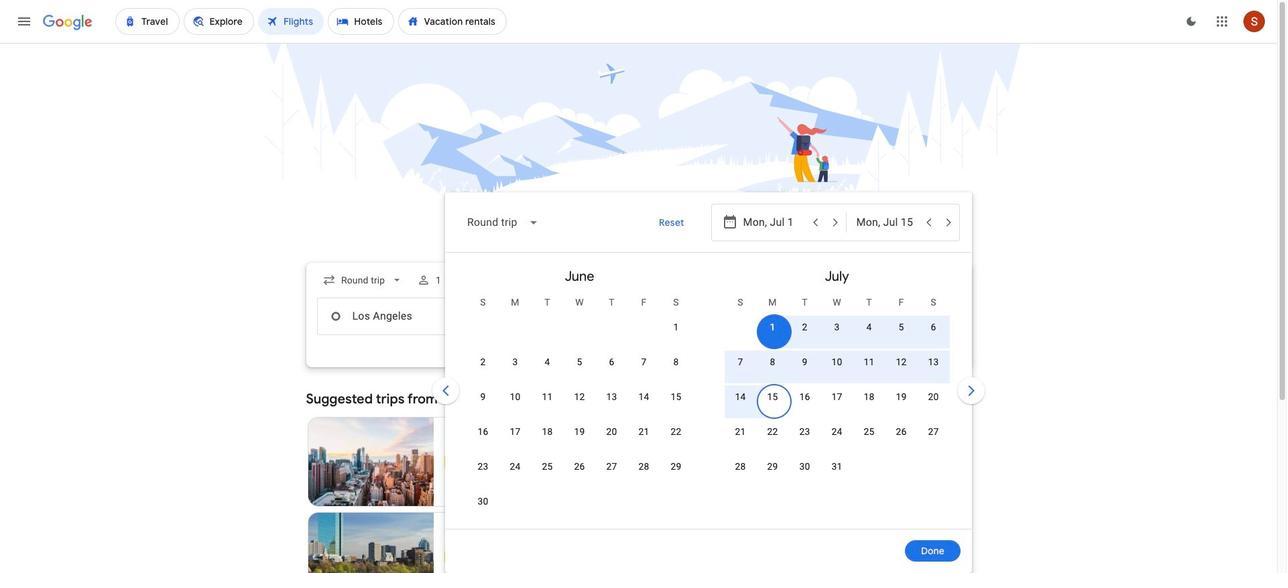 Task type: describe. For each thing, give the bounding box(es) containing it.
thu, jul 18 element
[[864, 390, 875, 404]]

tue, jul 2 element
[[803, 321, 808, 334]]

row up wed, jun 26 element
[[467, 419, 693, 457]]

fri, jul 19 element
[[896, 390, 907, 404]]

sun, jun 30 element
[[478, 495, 489, 508]]

thu, jun 6 element
[[609, 356, 615, 369]]

fri, jul 5 element
[[899, 321, 905, 334]]

wed, jul 10 element
[[832, 356, 843, 369]]

thu, jun 20 element
[[607, 425, 618, 439]]

sun, jul 7 element
[[738, 356, 744, 369]]

row up the wed, jul 17 "element" in the bottom of the page
[[725, 349, 950, 388]]

wed, jul 31 element
[[832, 460, 843, 474]]

2 return text field from the top
[[857, 299, 919, 335]]

sat, jun 8 element
[[674, 356, 679, 369]]

tue, jun 4 element
[[545, 356, 550, 369]]

wed, jun 19 element
[[575, 425, 585, 439]]

thu, jun 27 element
[[607, 460, 618, 474]]

tue, jul 23 element
[[800, 425, 811, 439]]

row up wed, jul 24 element
[[725, 384, 950, 423]]

mon, jul 22 element
[[768, 425, 779, 439]]

row up wed, jun 19 element
[[467, 384, 693, 423]]

sun, jul 21 element
[[735, 425, 746, 439]]

wed, jul 3 element
[[835, 321, 840, 334]]

mon, jul 8 element
[[770, 356, 776, 369]]

fri, jun 7 element
[[642, 356, 647, 369]]

sat, jun 1 element
[[674, 321, 679, 334]]

mon, jul 15, return date. element
[[768, 390, 779, 404]]

tue, jun 25 element
[[542, 460, 553, 474]]

mon, jul 1, departure date. element
[[770, 321, 776, 334]]

row down wed, jun 19 element
[[467, 454, 693, 492]]

wed, jun 12 element
[[575, 390, 585, 404]]

row up wed, jun 12 element
[[467, 349, 693, 388]]

mon, jun 10 element
[[510, 390, 521, 404]]

sun, jun 9 element
[[481, 390, 486, 404]]

tue, jun 11 element
[[542, 390, 553, 404]]

1 row group from the left
[[451, 258, 709, 527]]

sat, jul 6 element
[[931, 321, 937, 334]]

row up wed, jul 31 element
[[725, 419, 950, 457]]

thu, jun 13 element
[[607, 390, 618, 404]]

fri, jul 12 element
[[896, 356, 907, 369]]

previous image
[[430, 375, 462, 407]]

sun, jun 2 element
[[481, 356, 486, 369]]

suggested trips from los angeles region
[[306, 384, 972, 574]]

grid inside flight search box
[[451, 258, 966, 537]]

mon, jul 29 element
[[768, 460, 779, 474]]

sat, jun 22 element
[[671, 425, 682, 439]]

tue, jul 9 element
[[803, 356, 808, 369]]

sun, jul 14 element
[[735, 390, 746, 404]]



Task type: vqa. For each thing, say whether or not it's contained in the screenshot.
Mon, Jul 8 element on the bottom right
yes



Task type: locate. For each thing, give the bounding box(es) containing it.
2 departure text field from the top
[[744, 299, 805, 335]]

Departure text field
[[744, 205, 805, 241], [744, 299, 805, 335]]

1 return text field from the top
[[857, 205, 919, 241]]

1 departure text field from the top
[[744, 205, 805, 241]]

1 spirit image from the top
[[445, 457, 456, 468]]

row down tue, jul 23 element
[[725, 454, 854, 492]]

wed, jun 26 element
[[575, 460, 585, 474]]

Return text field
[[857, 205, 919, 241], [857, 299, 919, 335]]

tue, jun 18 element
[[542, 425, 553, 439]]

fri, jun 28 element
[[639, 460, 650, 474]]

0 vertical spatial return text field
[[857, 205, 919, 241]]

change appearance image
[[1176, 5, 1208, 38]]

wed, jun 5 element
[[577, 356, 583, 369]]

sat, jul 27 element
[[929, 425, 940, 439]]

none text field inside flight search box
[[317, 298, 506, 335]]

tue, jul 16 element
[[800, 390, 811, 404]]

thu, jul 4 element
[[867, 321, 872, 334]]

spirit image
[[445, 457, 456, 468], [445, 552, 456, 563]]

fri, jun 14 element
[[639, 390, 650, 404]]

mon, jun 24 element
[[510, 460, 521, 474]]

Flight search field
[[295, 193, 988, 574]]

1 vertical spatial spirit image
[[445, 552, 456, 563]]

None field
[[456, 207, 549, 239], [317, 268, 409, 292], [456, 207, 549, 239], [317, 268, 409, 292]]

grid
[[451, 258, 966, 537]]

sun, jun 16 element
[[478, 425, 489, 439]]

row group
[[451, 258, 709, 527], [709, 258, 966, 524]]

mon, jun 17 element
[[510, 425, 521, 439]]

0 vertical spatial departure text field
[[744, 205, 805, 241]]

row
[[757, 309, 950, 353], [467, 349, 693, 388], [725, 349, 950, 388], [467, 384, 693, 423], [725, 384, 950, 423], [467, 419, 693, 457], [725, 419, 950, 457], [467, 454, 693, 492], [725, 454, 854, 492]]

thu, jul 25 element
[[864, 425, 875, 439]]

sat, jun 29 element
[[671, 460, 682, 474]]

row up "thu, jul 11" element
[[757, 309, 950, 353]]

next image
[[956, 375, 988, 407]]

1 vertical spatial return text field
[[857, 299, 919, 335]]

sat, jul 13 element
[[929, 356, 940, 369]]

sun, jul 28 element
[[735, 460, 746, 474]]

2 spirit image from the top
[[445, 552, 456, 563]]

fri, jul 26 element
[[896, 425, 907, 439]]

thu, jul 11 element
[[864, 356, 875, 369]]

sat, jul 20 element
[[929, 390, 940, 404]]

fri, jun 21 element
[[639, 425, 650, 439]]

wed, jul 24 element
[[832, 425, 843, 439]]

1 vertical spatial departure text field
[[744, 299, 805, 335]]

None text field
[[317, 298, 506, 335]]

mon, jun 3 element
[[513, 356, 518, 369]]

tue, jul 30 element
[[800, 460, 811, 474]]

main menu image
[[16, 13, 32, 30]]

sun, jun 23 element
[[478, 460, 489, 474]]

wed, jul 17 element
[[832, 390, 843, 404]]

0 vertical spatial spirit image
[[445, 457, 456, 468]]

sat, jun 15 element
[[671, 390, 682, 404]]

2 row group from the left
[[709, 258, 966, 524]]



